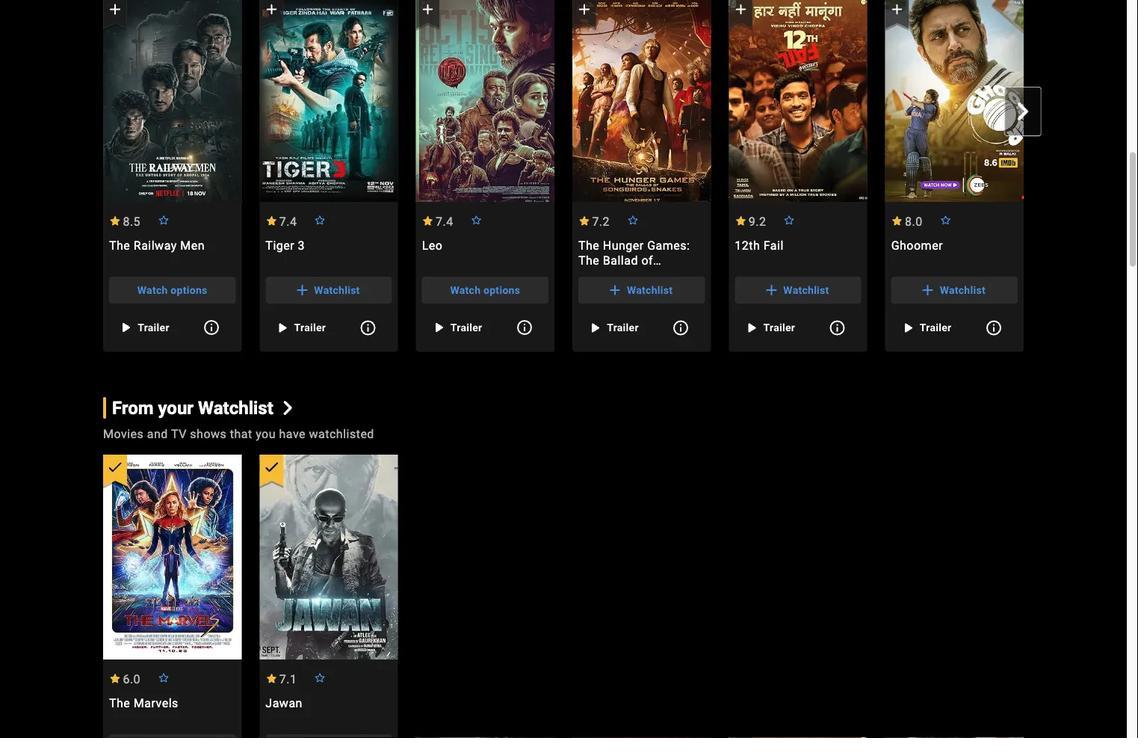 Task type: describe. For each thing, give the bounding box(es) containing it.
and
[[147, 427, 168, 441]]

4 watchlist button from the left
[[892, 278, 1018, 304]]

the for the hunger games: the ballad of songbirds & snakes
[[579, 239, 600, 253]]

watchlist for hunger
[[627, 285, 673, 297]]

7.4 for leo
[[436, 215, 454, 229]]

more information image for ghoomer
[[985, 320, 1003, 338]]

options for the railway men
[[171, 285, 208, 297]]

8.0
[[906, 215, 923, 229]]

jawan
[[266, 696, 303, 711]]

trailer button for leo
[[428, 315, 489, 342]]

7.1
[[279, 672, 297, 687]]

star inline image for the hunger games: the ballad of songbirds & snakes
[[579, 217, 591, 226]]

group containing 8.0
[[886, 0, 1024, 353]]

the marvels
[[109, 696, 179, 711]]

star border inline image for the railway men
[[158, 216, 170, 226]]

the for the railway men
[[109, 239, 130, 253]]

shows
[[190, 427, 227, 441]]

star border inline image for leo
[[471, 216, 483, 226]]

3
[[298, 239, 305, 253]]

that
[[230, 427, 253, 441]]

the hunger games: the ballad of songbirds & snakes
[[579, 239, 691, 283]]

watchlist up movies and tv shows that you have watchlisted
[[198, 398, 274, 419]]

watchlist for fail
[[784, 285, 830, 297]]

the for the marvels
[[109, 696, 130, 711]]

the marvels link
[[103, 696, 242, 726]]

you
[[256, 427, 276, 441]]

star border inline image for fail
[[784, 216, 796, 226]]

watchlist button for fail
[[735, 278, 862, 304]]

railway
[[134, 239, 177, 253]]

saltburn image
[[1042, 0, 1139, 203]]

add image for 7.2
[[576, 1, 594, 19]]

trailer button for the railway men
[[115, 315, 176, 342]]

watch options for leo
[[451, 285, 521, 297]]

the hunger games: the ballad of songbirds & snakes link
[[573, 239, 711, 283]]

the hunger games: the ballad of songbirds & snakes image
[[573, 0, 711, 203]]

watchlist for 3
[[314, 285, 360, 297]]

trailer button for tiger 3
[[272, 315, 332, 342]]

the marvels image
[[103, 455, 242, 660]]

watch options button for leo
[[422, 278, 549, 304]]

trailer for the railway men
[[138, 322, 170, 334]]

games:
[[648, 239, 690, 253]]

leo
[[422, 239, 443, 253]]

star border inline image for jawan
[[314, 673, 326, 683]]

star border inline image for ghoomer
[[940, 216, 952, 226]]

ghoomer
[[892, 239, 944, 253]]

movies and tv shows that you have watchlisted
[[103, 427, 375, 441]]

play arrow image for leo
[[430, 319, 448, 337]]

watch for leo
[[451, 285, 481, 297]]

star border inline image for marvels
[[158, 673, 170, 683]]

trailer button for the hunger games: the ballad of songbirds & snakes
[[585, 315, 645, 342]]

&
[[639, 269, 647, 283]]

12th fail link
[[729, 239, 868, 269]]

the railway men image
[[103, 0, 242, 203]]

jawan link
[[260, 696, 398, 726]]

star border inline image for tiger 3
[[314, 216, 326, 226]]

8.5
[[123, 215, 141, 229]]

ghoomer link
[[886, 239, 1024, 269]]

watch for the railway men
[[137, 285, 168, 297]]

tiger 3 image
[[260, 0, 398, 203]]

play arrow image for 12th fail
[[743, 320, 761, 338]]

trailer for ghoomer
[[920, 322, 952, 335]]

star inline image for leo
[[422, 217, 434, 226]]

more information image for tiger 3
[[359, 320, 377, 338]]

marvels
[[134, 696, 179, 711]]

12th
[[735, 239, 761, 253]]

tiger 3
[[266, 239, 305, 253]]

9.2
[[749, 215, 767, 229]]

play arrow image for the railway men
[[117, 319, 135, 337]]

men
[[180, 239, 205, 253]]

star border inline image for hunger
[[627, 216, 639, 226]]

trailer for the hunger games: the ballad of songbirds & snakes
[[607, 322, 639, 335]]



Task type: locate. For each thing, give the bounding box(es) containing it.
2 more information image from the left
[[516, 319, 534, 337]]

star inline image for 8.0
[[892, 217, 904, 226]]

trailer button for ghoomer
[[898, 315, 958, 342]]

star border inline image up tiger 3 link
[[314, 216, 326, 226]]

star inline image up "tiger"
[[266, 217, 278, 226]]

star inline image left the 9.2
[[735, 217, 747, 226]]

2 star inline image from the left
[[892, 217, 904, 226]]

0 horizontal spatial star inline image
[[735, 217, 747, 226]]

songbirds
[[579, 269, 636, 283]]

1 more information image from the left
[[203, 319, 221, 337]]

group containing 6.0
[[103, 455, 242, 738]]

1 horizontal spatial play arrow image
[[430, 319, 448, 337]]

hunger
[[603, 239, 644, 253]]

3 watchlist button from the left
[[735, 278, 862, 304]]

watch options button down leo link
[[422, 278, 549, 304]]

play arrow image for ghoomer
[[899, 320, 917, 338]]

the railway men link
[[103, 239, 242, 269]]

chevron right inline image inside "from your watchlist" link
[[281, 401, 295, 415]]

star inline image for the railway men
[[109, 217, 121, 226]]

leo link
[[416, 239, 555, 269]]

watch options down the railway men link
[[137, 285, 208, 297]]

star border inline image up leo link
[[471, 216, 483, 226]]

star border inline image up hunger
[[627, 216, 639, 226]]

2 done image from the left
[[263, 459, 281, 477]]

done image for 6.0
[[106, 459, 124, 477]]

done image
[[106, 459, 124, 477], [263, 459, 281, 477]]

0 horizontal spatial chevron right inline image
[[281, 401, 295, 415]]

trailer
[[138, 322, 170, 334], [451, 322, 483, 334], [294, 322, 326, 335], [607, 322, 639, 335], [764, 322, 796, 335], [920, 322, 952, 335]]

chevron right inline image left the saltburn image
[[1015, 103, 1033, 121]]

7.4 up leo
[[436, 215, 454, 229]]

2 play arrow image from the left
[[430, 319, 448, 337]]

of
[[642, 254, 654, 268]]

6.0
[[123, 672, 141, 687]]

watchlist button down 12th fail link
[[735, 278, 862, 304]]

2 play arrow image from the left
[[586, 320, 604, 338]]

7.4 for tiger 3
[[279, 215, 297, 229]]

trailer for 12th fail
[[764, 322, 796, 335]]

1 watchlist button from the left
[[266, 278, 392, 304]]

from your watchlist link
[[103, 398, 295, 419]]

1 watch from the left
[[137, 285, 168, 297]]

2 watchlist button from the left
[[579, 278, 705, 304]]

chevron right inline image up have
[[281, 401, 295, 415]]

1 watch options from the left
[[137, 285, 208, 297]]

add image for 8.0
[[889, 1, 907, 19]]

1 horizontal spatial star border inline image
[[627, 216, 639, 226]]

watch options button
[[109, 278, 236, 304], [422, 278, 549, 304]]

watchlist button for hunger
[[579, 278, 705, 304]]

movies
[[103, 427, 144, 441]]

star inline image left '6.0' at the left of the page
[[109, 674, 121, 684]]

4 more information image from the left
[[829, 320, 847, 338]]

more information image for 12th fail
[[829, 320, 847, 338]]

1 horizontal spatial watch options
[[451, 285, 521, 297]]

done image down "you"
[[263, 459, 281, 477]]

star border inline image right 8.0
[[940, 216, 952, 226]]

the inside the railway men link
[[109, 239, 130, 253]]

more information image
[[672, 320, 690, 338]]

1 watch options button from the left
[[109, 278, 236, 304]]

the down '6.0' at the left of the page
[[109, 696, 130, 711]]

star inline image
[[109, 217, 121, 226], [266, 217, 278, 226], [422, 217, 434, 226], [579, 217, 591, 226], [109, 674, 121, 684], [266, 674, 278, 684]]

2 horizontal spatial play arrow image
[[899, 320, 917, 338]]

1 play arrow image from the left
[[117, 319, 135, 337]]

watchlist down ghoomer link
[[940, 285, 986, 297]]

the down 8.5
[[109, 239, 130, 253]]

fail
[[764, 239, 784, 253]]

watch options button down the railway men link
[[109, 278, 236, 304]]

ballad
[[603, 254, 639, 268]]

the railway men
[[109, 239, 205, 253]]

1 horizontal spatial done image
[[263, 459, 281, 477]]

watch down leo link
[[451, 285, 481, 297]]

star border inline image up marvels at the bottom of page
[[158, 673, 170, 683]]

chevron right inline image
[[1015, 103, 1033, 121], [281, 401, 295, 415]]

your
[[158, 398, 194, 419]]

the
[[109, 239, 130, 253], [579, 239, 600, 253], [579, 254, 600, 268], [109, 696, 130, 711]]

play arrow image for tiger 3
[[273, 320, 291, 338]]

watchlist button
[[266, 278, 392, 304], [579, 278, 705, 304], [735, 278, 862, 304], [892, 278, 1018, 304]]

star border inline image up the railway men
[[158, 216, 170, 226]]

add image
[[263, 1, 281, 19], [732, 1, 750, 19], [293, 282, 311, 300], [763, 282, 781, 300]]

star inline image for 9.2
[[735, 217, 747, 226]]

0 horizontal spatial 7.4
[[279, 215, 297, 229]]

star inline image left 8.0
[[892, 217, 904, 226]]

from
[[112, 398, 154, 419]]

star inline image up leo
[[422, 217, 434, 226]]

star inline image left 7.2
[[579, 217, 591, 226]]

1 horizontal spatial watch options button
[[422, 278, 549, 304]]

3 more information image from the left
[[359, 320, 377, 338]]

watchlist button down tiger 3 link
[[266, 278, 392, 304]]

options down leo link
[[484, 285, 521, 297]]

done image down movies
[[106, 459, 124, 477]]

watchlisted
[[309, 427, 375, 441]]

1 options from the left
[[171, 285, 208, 297]]

tv
[[171, 427, 187, 441]]

1 horizontal spatial play arrow image
[[586, 320, 604, 338]]

2 trailer button from the left
[[428, 315, 489, 342]]

0 horizontal spatial play arrow image
[[273, 320, 291, 338]]

2 7.4 from the left
[[436, 215, 454, 229]]

tiger 3 link
[[260, 239, 398, 269]]

2 watch options button from the left
[[422, 278, 549, 304]]

done image for 7.1
[[263, 459, 281, 477]]

add image for 7.4
[[419, 1, 437, 19]]

trailer for tiger 3
[[294, 322, 326, 335]]

watch options button for the railway men
[[109, 278, 236, 304]]

1 trailer button from the left
[[115, 315, 176, 342]]

watch options
[[137, 285, 208, 297], [451, 285, 521, 297]]

tiger
[[266, 239, 295, 253]]

watchlist button for 3
[[266, 278, 392, 304]]

2 watch from the left
[[451, 285, 481, 297]]

leo image
[[416, 0, 555, 203]]

snakes
[[650, 269, 691, 283]]

star border inline image right 7.1
[[314, 673, 326, 683]]

watch options for the railway men
[[137, 285, 208, 297]]

the up songbirds at top right
[[579, 254, 600, 268]]

play arrow image for the hunger games: the ballad of songbirds & snakes
[[586, 320, 604, 338]]

1 horizontal spatial watch
[[451, 285, 481, 297]]

1 done image from the left
[[106, 459, 124, 477]]

watch down the railway men link
[[137, 285, 168, 297]]

1 horizontal spatial options
[[484, 285, 521, 297]]

0 horizontal spatial watch options
[[137, 285, 208, 297]]

7.2
[[593, 215, 610, 229]]

1 horizontal spatial chevron right inline image
[[1015, 103, 1033, 121]]

0 horizontal spatial done image
[[106, 459, 124, 477]]

trailer for leo
[[451, 322, 483, 334]]

watchlist button down of
[[579, 278, 705, 304]]

star border inline image up the fail in the right top of the page
[[784, 216, 796, 226]]

star border inline image
[[627, 216, 639, 226], [784, 216, 796, 226], [158, 673, 170, 683]]

more information image for the railway men
[[203, 319, 221, 337]]

2 watch options from the left
[[451, 285, 521, 297]]

2 horizontal spatial play arrow image
[[743, 320, 761, 338]]

add image
[[106, 1, 124, 19], [419, 1, 437, 19], [576, 1, 594, 19], [889, 1, 907, 19], [606, 282, 624, 300], [920, 282, 937, 300]]

7.4
[[279, 215, 297, 229], [436, 215, 454, 229]]

star inline image for tiger 3
[[266, 217, 278, 226]]

0 vertical spatial chevron right inline image
[[1015, 103, 1033, 121]]

options
[[171, 285, 208, 297], [484, 285, 521, 297]]

6 trailer button from the left
[[898, 315, 958, 342]]

star inline image left 8.5
[[109, 217, 121, 226]]

watchlist down &
[[627, 285, 673, 297]]

0 horizontal spatial watch
[[137, 285, 168, 297]]

group containing 7.2
[[573, 0, 711, 353]]

7.4 up tiger 3
[[279, 215, 297, 229]]

group containing 9.2
[[729, 0, 868, 353]]

watchlist down 12th fail link
[[784, 285, 830, 297]]

4 trailer button from the left
[[585, 315, 645, 342]]

add image for 8.5
[[106, 1, 124, 19]]

trailer button
[[115, 315, 176, 342], [428, 315, 489, 342], [272, 315, 332, 342], [585, 315, 645, 342], [741, 315, 802, 342], [898, 315, 958, 342]]

group containing 7.1
[[260, 455, 398, 738]]

2 horizontal spatial star border inline image
[[784, 216, 796, 226]]

watch options down leo link
[[451, 285, 521, 297]]

12th fail
[[735, 239, 784, 253]]

1 star inline image from the left
[[735, 217, 747, 226]]

the inside 'the marvels' link
[[109, 696, 130, 711]]

the down 7.2
[[579, 239, 600, 253]]

12th fail image
[[729, 0, 868, 203]]

more information image
[[203, 319, 221, 337], [516, 319, 534, 337], [359, 320, 377, 338], [829, 320, 847, 338], [985, 320, 1003, 338]]

1 play arrow image from the left
[[273, 320, 291, 338]]

play arrow image
[[273, 320, 291, 338], [586, 320, 604, 338], [743, 320, 761, 338]]

play arrow image
[[117, 319, 135, 337], [430, 319, 448, 337], [899, 320, 917, 338]]

watchlist
[[314, 285, 360, 297], [627, 285, 673, 297], [784, 285, 830, 297], [940, 285, 986, 297], [198, 398, 274, 419]]

0 horizontal spatial play arrow image
[[117, 319, 135, 337]]

5 trailer button from the left
[[741, 315, 802, 342]]

trailer button for 12th fail
[[741, 315, 802, 342]]

3 play arrow image from the left
[[743, 320, 761, 338]]

group
[[85, 0, 1139, 356], [103, 0, 242, 353], [103, 0, 242, 203], [260, 0, 398, 353], [260, 0, 398, 203], [416, 0, 555, 353], [416, 0, 555, 203], [573, 0, 711, 353], [573, 0, 711, 203], [729, 0, 868, 353], [729, 0, 868, 203], [886, 0, 1024, 353], [886, 0, 1024, 203], [1042, 0, 1139, 353], [1042, 0, 1139, 203], [103, 455, 242, 738], [103, 455, 242, 660], [260, 455, 398, 738], [260, 455, 398, 660]]

star inline image for jawan
[[266, 674, 278, 684]]

0 horizontal spatial watch options button
[[109, 278, 236, 304]]

ghoomer image
[[886, 0, 1024, 203]]

3 play arrow image from the left
[[899, 320, 917, 338]]

star inline image for the marvels
[[109, 674, 121, 684]]

1 vertical spatial chevron right inline image
[[281, 401, 295, 415]]

more information image for leo
[[516, 319, 534, 337]]

jawan image
[[260, 455, 398, 660]]

0 horizontal spatial star border inline image
[[158, 673, 170, 683]]

0 horizontal spatial options
[[171, 285, 208, 297]]

watch
[[137, 285, 168, 297], [451, 285, 481, 297]]

1 horizontal spatial 7.4
[[436, 215, 454, 229]]

options down the railway men link
[[171, 285, 208, 297]]

have
[[279, 427, 306, 441]]

1 horizontal spatial star inline image
[[892, 217, 904, 226]]

watchlist down tiger 3 link
[[314, 285, 360, 297]]

from your watchlist
[[112, 398, 274, 419]]

watchlist button down ghoomer link
[[892, 278, 1018, 304]]

options for leo
[[484, 285, 521, 297]]

3 trailer button from the left
[[272, 315, 332, 342]]

1 7.4 from the left
[[279, 215, 297, 229]]

star border inline image
[[158, 216, 170, 226], [314, 216, 326, 226], [471, 216, 483, 226], [940, 216, 952, 226], [314, 673, 326, 683]]

5 more information image from the left
[[985, 320, 1003, 338]]

star inline image
[[735, 217, 747, 226], [892, 217, 904, 226]]

star inline image left 7.1
[[266, 674, 278, 684]]

2 options from the left
[[484, 285, 521, 297]]



Task type: vqa. For each thing, say whether or not it's contained in the screenshot.
play arrow image for Leo
yes



